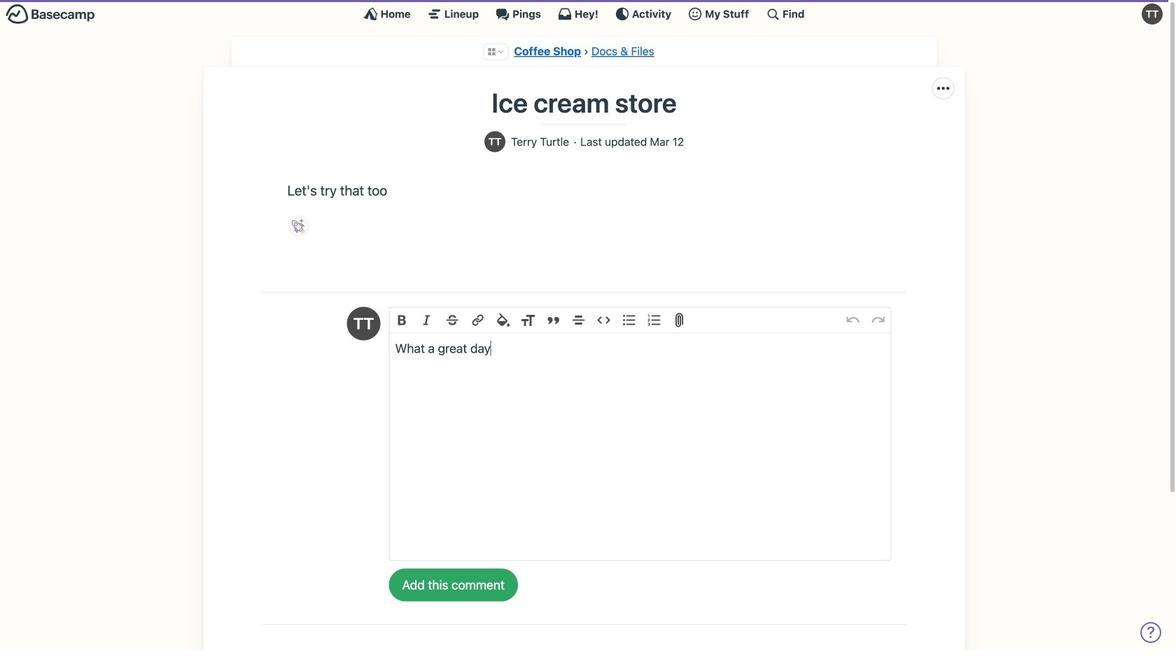 Task type: describe. For each thing, give the bounding box(es) containing it.
1 horizontal spatial terry turtle image
[[485, 131, 506, 152]]

switch accounts image
[[6, 4, 95, 25]]



Task type: vqa. For each thing, say whether or not it's contained in the screenshot.
the bottommost Terry Turtle icon
yes



Task type: locate. For each thing, give the bounding box(es) containing it.
0 vertical spatial terry turtle image
[[1143, 4, 1164, 25]]

Type your comment here… text field
[[390, 334, 891, 561]]

mar 12 element
[[650, 136, 684, 148]]

2 horizontal spatial terry turtle image
[[1143, 4, 1164, 25]]

keyboard shortcut: ⌘ + / image
[[766, 7, 780, 21]]

1 vertical spatial terry turtle image
[[485, 131, 506, 152]]

2 vertical spatial terry turtle image
[[347, 307, 381, 341]]

terry turtle image
[[1143, 4, 1164, 25], [485, 131, 506, 152], [347, 307, 381, 341]]

main element
[[0, 0, 1169, 27]]

None submit
[[389, 569, 518, 602]]

0 horizontal spatial terry turtle image
[[347, 307, 381, 341]]



